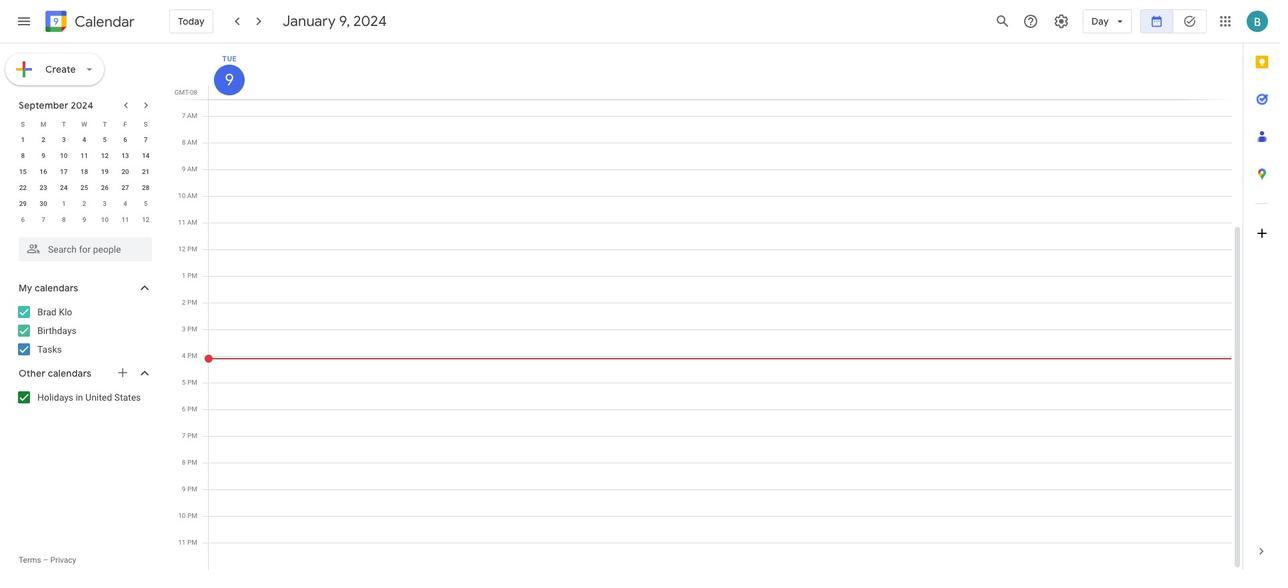 Task type: describe. For each thing, give the bounding box(es) containing it.
16
[[40, 168, 47, 175]]

am for 9 am
[[187, 165, 197, 173]]

14
[[142, 152, 150, 159]]

pm for 9 pm
[[187, 486, 197, 493]]

january
[[283, 12, 336, 31]]

other calendars button
[[3, 363, 165, 384]]

11 element
[[76, 148, 92, 164]]

1 for 1 pm
[[182, 272, 186, 280]]

create button
[[5, 53, 104, 85]]

19
[[101, 168, 109, 175]]

in
[[76, 392, 83, 403]]

25 element
[[76, 180, 92, 196]]

row containing 15
[[13, 164, 156, 180]]

9 for 9 am
[[182, 165, 186, 173]]

–
[[43, 556, 48, 565]]

10 pm
[[178, 512, 197, 520]]

tasks
[[37, 344, 62, 355]]

am for 10 am
[[187, 192, 197, 199]]

22 element
[[15, 180, 31, 196]]

date_range
[[1151, 15, 1164, 28]]

pm for 8 pm
[[187, 459, 197, 466]]

september 2024 grid
[[13, 116, 156, 228]]

11 for 11 pm
[[178, 539, 186, 546]]

am for 8 am
[[187, 139, 197, 146]]

24
[[60, 184, 68, 191]]

pm for 12 pm
[[187, 245, 197, 253]]

12 for 12 pm
[[178, 245, 186, 253]]

0 vertical spatial 1
[[21, 136, 25, 143]]

calendar element
[[43, 8, 135, 37]]

0 vertical spatial 4
[[82, 136, 86, 143]]

holidays in united states
[[37, 392, 141, 403]]

terms
[[19, 556, 41, 565]]

0 horizontal spatial 5
[[103, 136, 107, 143]]

my
[[19, 282, 32, 294]]

today
[[178, 15, 205, 27]]

settings menu image
[[1054, 13, 1070, 29]]

pm for 4 pm
[[187, 352, 197, 360]]

27
[[122, 184, 129, 191]]

today button
[[169, 5, 213, 37]]

main drawer image
[[16, 13, 32, 29]]

9 up '16'
[[41, 152, 45, 159]]

brad
[[37, 307, 57, 318]]

5 for 5 pm
[[182, 379, 186, 386]]

7 for 7 pm
[[182, 432, 186, 440]]

1 for october 1 element
[[62, 200, 66, 207]]

4 for october 4 element
[[123, 200, 127, 207]]

15 element
[[15, 164, 31, 180]]

3 for october 3 'element'
[[103, 200, 107, 207]]

21
[[142, 168, 150, 175]]

october 8 element
[[56, 212, 72, 228]]

11 for 11 am
[[178, 219, 186, 226]]

october 11 element
[[117, 212, 133, 228]]

tue 9
[[222, 55, 237, 91]]

4 pm
[[182, 352, 197, 360]]

pm for 6 pm
[[187, 406, 197, 413]]

calendars for other calendars
[[48, 368, 91, 380]]

calendars for my calendars
[[35, 282, 78, 294]]

gmt-08
[[175, 89, 197, 96]]

1 pm
[[182, 272, 197, 280]]

january 9, 2024
[[283, 12, 387, 31]]

30 element
[[35, 196, 51, 212]]

calendar
[[75, 12, 135, 31]]

october 12 element
[[138, 212, 154, 228]]

8 up 15
[[21, 152, 25, 159]]

13
[[122, 152, 129, 159]]

0 vertical spatial 3
[[62, 136, 66, 143]]

0 vertical spatial 2
[[41, 136, 45, 143]]

9 for "october 9" element
[[82, 216, 86, 223]]

w
[[81, 120, 87, 128]]

10 for 10 pm
[[178, 512, 186, 520]]

2 for october 2 element on the top
[[82, 200, 86, 207]]

8 for 8 pm
[[182, 459, 186, 466]]

8 pm
[[182, 459, 197, 466]]

8 for 8 am
[[182, 139, 186, 146]]

10 for october 10 element at the left of page
[[101, 216, 109, 223]]

october 5 element
[[138, 196, 154, 212]]

october 9 element
[[76, 212, 92, 228]]

october 10 element
[[97, 212, 113, 228]]

18 element
[[76, 164, 92, 180]]

11 am
[[178, 219, 197, 226]]

6 pm
[[182, 406, 197, 413]]

pm for 5 pm
[[187, 379, 197, 386]]

create
[[45, 63, 76, 75]]

23
[[40, 184, 47, 191]]

pm for 3 pm
[[187, 326, 197, 333]]

10 for 10 element
[[60, 152, 68, 159]]

8 am
[[182, 139, 197, 146]]

9 for 9 pm
[[182, 486, 186, 493]]

28
[[142, 184, 150, 191]]

row containing s
[[13, 116, 156, 132]]

7 am
[[182, 112, 197, 119]]

terms – privacy
[[19, 556, 76, 565]]

row containing 8
[[13, 148, 156, 164]]

f
[[123, 120, 127, 128]]

day
[[1092, 15, 1109, 27]]

0 horizontal spatial 2024
[[71, 99, 93, 111]]



Task type: vqa. For each thing, say whether or not it's contained in the screenshot.
Holidays in United States
yes



Task type: locate. For each thing, give the bounding box(es) containing it.
0 horizontal spatial 6
[[21, 216, 25, 223]]

2 t from the left
[[103, 120, 107, 128]]

row containing 22
[[13, 180, 156, 196]]

pm up 7 pm
[[187, 406, 197, 413]]

am up 9 am
[[187, 139, 197, 146]]

2 down 25 element
[[82, 200, 86, 207]]

1 down 24 element
[[62, 200, 66, 207]]

t
[[62, 120, 66, 128], [103, 120, 107, 128]]

1 am from the top
[[187, 112, 197, 119]]

12 inside 9 grid
[[178, 245, 186, 253]]

8 down "7 am"
[[182, 139, 186, 146]]

2 horizontal spatial 2
[[182, 299, 186, 306]]

19 element
[[97, 164, 113, 180]]

12 down october 5 element
[[142, 216, 150, 223]]

1 down 12 pm
[[182, 272, 186, 280]]

pm for 2 pm
[[187, 299, 197, 306]]

1 horizontal spatial t
[[103, 120, 107, 128]]

other calendars
[[19, 368, 91, 380]]

pm
[[187, 245, 197, 253], [187, 272, 197, 280], [187, 299, 197, 306], [187, 326, 197, 333], [187, 352, 197, 360], [187, 379, 197, 386], [187, 406, 197, 413], [187, 432, 197, 440], [187, 459, 197, 466], [187, 486, 197, 493], [187, 512, 197, 520], [187, 539, 197, 546]]

30
[[40, 200, 47, 207]]

3 row from the top
[[13, 148, 156, 164]]

2 vertical spatial 1
[[182, 272, 186, 280]]

4 down the 3 pm
[[182, 352, 186, 360]]

other
[[19, 368, 45, 380]]

2 horizontal spatial 3
[[182, 326, 186, 333]]

2 pm from the top
[[187, 272, 197, 280]]

0 horizontal spatial 3
[[62, 136, 66, 143]]

11 pm from the top
[[187, 512, 197, 520]]

october 6 element
[[15, 212, 31, 228]]

0 horizontal spatial 1
[[21, 136, 25, 143]]

3 pm from the top
[[187, 299, 197, 306]]

9 inside "october 9" element
[[82, 216, 86, 223]]

2 vertical spatial 4
[[182, 352, 186, 360]]

11 down 10 pm
[[178, 539, 186, 546]]

1 up 15
[[21, 136, 25, 143]]

9 down october 2 element on the top
[[82, 216, 86, 223]]

7 down '30' element
[[41, 216, 45, 223]]

2 am from the top
[[187, 139, 197, 146]]

task_alt button
[[1174, 5, 1207, 37]]

pm down 9 pm
[[187, 512, 197, 520]]

12 element
[[97, 148, 113, 164]]

2 pm
[[182, 299, 197, 306]]

17
[[60, 168, 68, 175]]

october 3 element
[[97, 196, 113, 212]]

1 horizontal spatial s
[[144, 120, 148, 128]]

4 down 27 element
[[123, 200, 127, 207]]

5 inside 9 grid
[[182, 379, 186, 386]]

5 am from the top
[[187, 219, 197, 226]]

4 pm from the top
[[187, 326, 197, 333]]

5 down 4 pm
[[182, 379, 186, 386]]

row containing 6
[[13, 212, 156, 228]]

10 up 17
[[60, 152, 68, 159]]

21 element
[[138, 164, 154, 180]]

3 inside 9 grid
[[182, 326, 186, 333]]

2 horizontal spatial 5
[[182, 379, 186, 386]]

pm down 4 pm
[[187, 379, 197, 386]]

row group
[[13, 132, 156, 228]]

2024 right 9,
[[354, 12, 387, 31]]

m
[[40, 120, 46, 128]]

2 vertical spatial 12
[[178, 245, 186, 253]]

9 pm from the top
[[187, 459, 197, 466]]

3 am from the top
[[187, 165, 197, 173]]

my calendars button
[[3, 278, 165, 299]]

october 4 element
[[117, 196, 133, 212]]

17 element
[[56, 164, 72, 180]]

3 pm
[[182, 326, 197, 333]]

brad klo
[[37, 307, 72, 318]]

10 up the 11 pm
[[178, 512, 186, 520]]

calendars up "brad klo" on the left
[[35, 282, 78, 294]]

october 7 element
[[35, 212, 51, 228]]

26 element
[[97, 180, 113, 196]]

s left m
[[21, 120, 25, 128]]

6 inside 'element'
[[21, 216, 25, 223]]

s right f
[[144, 120, 148, 128]]

6 for october 6 'element'
[[21, 216, 25, 223]]

10 for 10 am
[[178, 192, 186, 199]]

5 for october 5 element
[[144, 200, 148, 207]]

states
[[114, 392, 141, 403]]

7 for 7 am
[[182, 112, 186, 119]]

6 up 7 pm
[[182, 406, 186, 413]]

16 element
[[35, 164, 51, 180]]

2 horizontal spatial 12
[[178, 245, 186, 253]]

3
[[62, 136, 66, 143], [103, 200, 107, 207], [182, 326, 186, 333]]

11 down october 4 element
[[122, 216, 129, 223]]

calendar heading
[[72, 12, 135, 31]]

1 horizontal spatial 3
[[103, 200, 107, 207]]

6 inside 9 grid
[[182, 406, 186, 413]]

9 down the tue
[[224, 69, 233, 91]]

7 down gmt-
[[182, 112, 186, 119]]

calendars up in
[[48, 368, 91, 380]]

10 element
[[56, 148, 72, 164]]

0 vertical spatial 12
[[101, 152, 109, 159]]

23 element
[[35, 180, 51, 196]]

29
[[19, 200, 27, 207]]

25
[[81, 184, 88, 191]]

am down 9 am
[[187, 192, 197, 199]]

1 vertical spatial 2024
[[71, 99, 93, 111]]

6 down 29 element
[[21, 216, 25, 223]]

5 row from the top
[[13, 180, 156, 196]]

7 up 14
[[144, 136, 148, 143]]

10 down october 3 'element'
[[101, 216, 109, 223]]

3 up 10 element
[[62, 136, 66, 143]]

2 vertical spatial 6
[[182, 406, 186, 413]]

12
[[101, 152, 109, 159], [142, 216, 150, 223], [178, 245, 186, 253]]

3 for 3 pm
[[182, 326, 186, 333]]

11 for 11 element
[[81, 152, 88, 159]]

8
[[182, 139, 186, 146], [21, 152, 25, 159], [62, 216, 66, 223], [182, 459, 186, 466]]

am for 7 am
[[187, 112, 197, 119]]

24 element
[[56, 180, 72, 196]]

1 row from the top
[[13, 116, 156, 132]]

1 pm from the top
[[187, 245, 197, 253]]

10
[[60, 152, 68, 159], [178, 192, 186, 199], [101, 216, 109, 223], [178, 512, 186, 520]]

9 am
[[182, 165, 197, 173]]

klo
[[59, 307, 72, 318]]

1 vertical spatial calendars
[[48, 368, 91, 380]]

7 pm from the top
[[187, 406, 197, 413]]

5
[[103, 136, 107, 143], [144, 200, 148, 207], [182, 379, 186, 386]]

1 vertical spatial 2
[[82, 200, 86, 207]]

6 row from the top
[[13, 196, 156, 212]]

calendars
[[35, 282, 78, 294], [48, 368, 91, 380]]

10 am
[[178, 192, 197, 199]]

pm up 8 pm
[[187, 432, 197, 440]]

None search field
[[0, 232, 165, 262]]

1 vertical spatial 1
[[62, 200, 66, 207]]

5 pm from the top
[[187, 352, 197, 360]]

pm down 7 pm
[[187, 459, 197, 466]]

8 for october 8 element
[[62, 216, 66, 223]]

8 down 7 pm
[[182, 459, 186, 466]]

1 vertical spatial 12
[[142, 216, 150, 223]]

7 pm
[[182, 432, 197, 440]]

14 element
[[138, 148, 154, 164]]

4 am from the top
[[187, 192, 197, 199]]

27 element
[[117, 180, 133, 196]]

1 horizontal spatial 1
[[62, 200, 66, 207]]

0 horizontal spatial 12
[[101, 152, 109, 159]]

row group containing 1
[[13, 132, 156, 228]]

holidays
[[37, 392, 73, 403]]

6 pm from the top
[[187, 379, 197, 386]]

october 1 element
[[56, 196, 72, 212]]

1 vertical spatial 5
[[144, 200, 148, 207]]

11 pm
[[178, 539, 197, 546]]

3 inside 'element'
[[103, 200, 107, 207]]

12 pm
[[178, 245, 197, 253]]

11
[[81, 152, 88, 159], [122, 216, 129, 223], [178, 219, 186, 226], [178, 539, 186, 546]]

4
[[82, 136, 86, 143], [123, 200, 127, 207], [182, 352, 186, 360]]

6 for 6 pm
[[182, 406, 186, 413]]

9 pm
[[182, 486, 197, 493]]

3 down '26' element
[[103, 200, 107, 207]]

7 inside october 7 element
[[41, 216, 45, 223]]

1 vertical spatial 6
[[21, 216, 25, 223]]

s
[[21, 120, 25, 128], [144, 120, 148, 128]]

12 pm from the top
[[187, 539, 197, 546]]

t left f
[[103, 120, 107, 128]]

2 for 2 pm
[[182, 299, 186, 306]]

date_range button
[[1141, 5, 1174, 37]]

6
[[123, 136, 127, 143], [21, 216, 25, 223], [182, 406, 186, 413]]

29 element
[[15, 196, 31, 212]]

1 horizontal spatial 2
[[82, 200, 86, 207]]

am
[[187, 112, 197, 119], [187, 139, 197, 146], [187, 165, 197, 173], [187, 192, 197, 199], [187, 219, 197, 226]]

9 up 10 pm
[[182, 486, 186, 493]]

2 up the 3 pm
[[182, 299, 186, 306]]

0 vertical spatial calendars
[[35, 282, 78, 294]]

birthdays
[[37, 326, 77, 336]]

october 2 element
[[76, 196, 92, 212]]

Search for people text field
[[27, 237, 144, 262]]

18
[[81, 168, 88, 175]]

5 down the 28 element
[[144, 200, 148, 207]]

20
[[122, 168, 129, 175]]

2 horizontal spatial 6
[[182, 406, 186, 413]]

pm for 11 pm
[[187, 539, 197, 546]]

pm up 2 pm
[[187, 272, 197, 280]]

am for 11 am
[[187, 219, 197, 226]]

row
[[13, 116, 156, 132], [13, 132, 156, 148], [13, 148, 156, 164], [13, 164, 156, 180], [13, 180, 156, 196], [13, 196, 156, 212], [13, 212, 156, 228]]

tue
[[222, 55, 237, 63]]

5 up 12 element
[[103, 136, 107, 143]]

15
[[19, 168, 27, 175]]

pm down 2 pm
[[187, 326, 197, 333]]

1 horizontal spatial 4
[[123, 200, 127, 207]]

1 vertical spatial 4
[[123, 200, 127, 207]]

1 horizontal spatial 12
[[142, 216, 150, 223]]

4 for 4 pm
[[182, 352, 186, 360]]

08
[[190, 89, 197, 96]]

day button
[[1084, 5, 1133, 37]]

26
[[101, 184, 109, 191]]

11 down 10 am
[[178, 219, 186, 226]]

1 horizontal spatial 6
[[123, 136, 127, 143]]

privacy
[[50, 556, 76, 565]]

pm down 8 pm
[[187, 486, 197, 493]]

1 inside 9 grid
[[182, 272, 186, 280]]

my calendars
[[19, 282, 78, 294]]

2 s from the left
[[144, 120, 148, 128]]

28 element
[[138, 180, 154, 196]]

row containing 29
[[13, 196, 156, 212]]

12 for 12 element
[[101, 152, 109, 159]]

4 down w
[[82, 136, 86, 143]]

add other calendars image
[[116, 366, 129, 380]]

0 horizontal spatial t
[[62, 120, 66, 128]]

2024 up w
[[71, 99, 93, 111]]

pm up "1 pm"
[[187, 245, 197, 253]]

22
[[19, 184, 27, 191]]

terms link
[[19, 556, 41, 565]]

2 vertical spatial 5
[[182, 379, 186, 386]]

pm up the 3 pm
[[187, 299, 197, 306]]

12 up 19
[[101, 152, 109, 159]]

3 down 2 pm
[[182, 326, 186, 333]]

20 element
[[117, 164, 133, 180]]

0 vertical spatial 2024
[[354, 12, 387, 31]]

pm down the 3 pm
[[187, 352, 197, 360]]

pm for 10 pm
[[187, 512, 197, 520]]

11 up 18 on the left of page
[[81, 152, 88, 159]]

row containing 1
[[13, 132, 156, 148]]

10 inside october 10 element
[[101, 216, 109, 223]]

am up 12 pm
[[187, 219, 197, 226]]

0 horizontal spatial s
[[21, 120, 25, 128]]

pm for 1 pm
[[187, 272, 197, 280]]

7 for october 7 element
[[41, 216, 45, 223]]

9,
[[339, 12, 350, 31]]

1 horizontal spatial 2024
[[354, 12, 387, 31]]

5 pm
[[182, 379, 197, 386]]

1 vertical spatial 3
[[103, 200, 107, 207]]

9
[[224, 69, 233, 91], [41, 152, 45, 159], [182, 165, 186, 173], [82, 216, 86, 223], [182, 486, 186, 493]]

2 vertical spatial 3
[[182, 326, 186, 333]]

9 up 10 am
[[182, 165, 186, 173]]

1 s from the left
[[21, 120, 25, 128]]

1 t from the left
[[62, 120, 66, 128]]

2 vertical spatial 2
[[182, 299, 186, 306]]

t down september 2024
[[62, 120, 66, 128]]

10 pm from the top
[[187, 486, 197, 493]]

1
[[21, 136, 25, 143], [62, 200, 66, 207], [182, 272, 186, 280]]

8 pm from the top
[[187, 432, 197, 440]]

11 for october 11 element
[[122, 216, 129, 223]]

9 inside tue 9
[[224, 69, 233, 91]]

am down 8 am
[[187, 165, 197, 173]]

13 element
[[117, 148, 133, 164]]

4 inside 9 grid
[[182, 352, 186, 360]]

am down '08'
[[187, 112, 197, 119]]

7 up 8 pm
[[182, 432, 186, 440]]

september 2024
[[19, 99, 93, 111]]

my calendars list
[[3, 302, 165, 360]]

2024
[[354, 12, 387, 31], [71, 99, 93, 111]]

0 vertical spatial 6
[[123, 136, 127, 143]]

7 row from the top
[[13, 212, 156, 228]]

2
[[41, 136, 45, 143], [82, 200, 86, 207], [182, 299, 186, 306]]

united
[[85, 392, 112, 403]]

8 down october 1 element
[[62, 216, 66, 223]]

gmt-
[[175, 89, 190, 96]]

4 row from the top
[[13, 164, 156, 180]]

12 for october 12 element
[[142, 216, 150, 223]]

tab list
[[1244, 43, 1281, 533]]

2 horizontal spatial 1
[[182, 272, 186, 280]]

6 down f
[[123, 136, 127, 143]]

2 horizontal spatial 4
[[182, 352, 186, 360]]

2 down m
[[41, 136, 45, 143]]

0 vertical spatial 5
[[103, 136, 107, 143]]

tuesday, january 9, today element
[[214, 65, 245, 95]]

privacy link
[[50, 556, 76, 565]]

0 horizontal spatial 2
[[41, 136, 45, 143]]

10 up 11 am
[[178, 192, 186, 199]]

12 down 11 am
[[178, 245, 186, 253]]

2 inside 9 grid
[[182, 299, 186, 306]]

2 row from the top
[[13, 132, 156, 148]]

9 column header
[[208, 43, 1233, 99]]

7
[[182, 112, 186, 119], [144, 136, 148, 143], [41, 216, 45, 223], [182, 432, 186, 440]]

pm for 7 pm
[[187, 432, 197, 440]]

pm down 10 pm
[[187, 539, 197, 546]]

task_alt
[[1184, 15, 1197, 28]]

0 horizontal spatial 4
[[82, 136, 86, 143]]

1 horizontal spatial 5
[[144, 200, 148, 207]]

10 inside 10 element
[[60, 152, 68, 159]]

september
[[19, 99, 69, 111]]

9 grid
[[171, 43, 1243, 570]]



